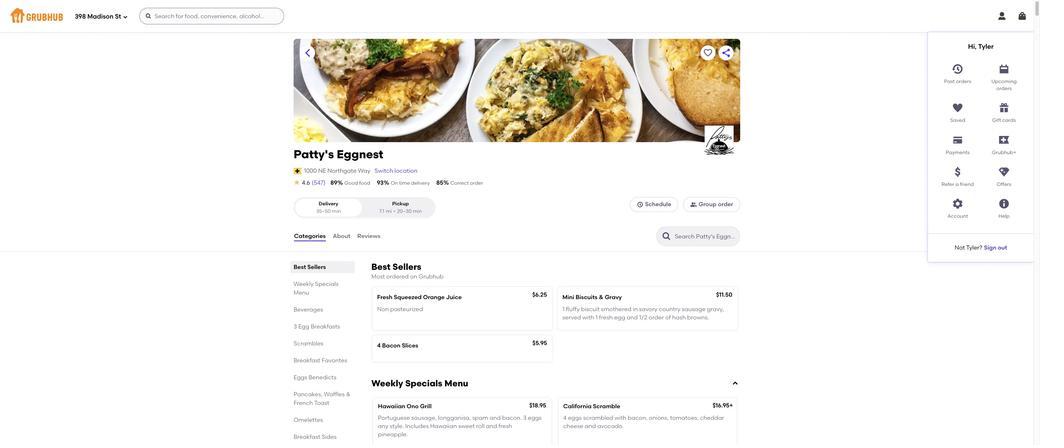 Task type: locate. For each thing, give the bounding box(es) containing it.
min down delivery
[[332, 208, 341, 214]]

svg image for help
[[999, 198, 1010, 210]]

fresh down smothered
[[599, 314, 613, 321]]

2 min from the left
[[413, 208, 422, 214]]

svg image
[[998, 11, 1007, 21], [123, 14, 128, 19], [952, 102, 964, 114], [999, 102, 1010, 114], [952, 166, 964, 178], [999, 166, 1010, 178], [999, 198, 1010, 210], [637, 202, 644, 208]]

& left gravy
[[599, 294, 604, 301]]

saved
[[951, 118, 966, 123]]

tyler right hi, at the top right of the page
[[979, 43, 994, 50]]

location
[[395, 167, 418, 174]]

0 vertical spatial menu
[[294, 290, 309, 297]]

85
[[437, 180, 444, 187]]

orders down the upcoming
[[997, 86, 1012, 91]]

account link
[[935, 195, 981, 220]]

sides
[[322, 434, 337, 441]]

weekly specials menu up grill
[[372, 378, 468, 389]]

1 horizontal spatial weekly specials menu
[[372, 378, 468, 389]]

past
[[945, 78, 955, 84]]

order down 'savory'
[[649, 314, 664, 321]]

order right correct
[[470, 180, 483, 186]]

benedicts
[[309, 374, 337, 381]]

(547)
[[312, 180, 326, 187]]

save this restaurant image
[[703, 48, 713, 58]]

waffles
[[324, 391, 345, 398]]

0 vertical spatial &
[[599, 294, 604, 301]]

option group
[[294, 197, 436, 218]]

bacon,
[[628, 415, 648, 422]]

3 right bacon.
[[523, 415, 527, 422]]

svg image inside refer a friend button
[[952, 166, 964, 178]]

1 horizontal spatial eggs
[[568, 415, 582, 422]]

hawaiian down longganisa,
[[430, 423, 457, 430]]

weekly specials menu button
[[370, 378, 741, 390]]

scramble
[[593, 403, 621, 410]]

1 horizontal spatial menu
[[445, 378, 468, 389]]

weekly specials menu down best sellers
[[294, 281, 339, 297]]

switch location
[[375, 167, 418, 174]]

weekly down best sellers
[[294, 281, 314, 288]]

hawaiian ono grill
[[378, 403, 432, 410]]

on
[[391, 180, 398, 186]]

0 vertical spatial weekly
[[294, 281, 314, 288]]

cards
[[1003, 118, 1016, 123]]

1 vertical spatial order
[[718, 201, 734, 208]]

specials down the best sellers tab
[[315, 281, 339, 288]]

sellers inside tab
[[308, 264, 326, 271]]

1 vertical spatial weekly
[[372, 378, 403, 389]]

sellers up weekly specials menu tab
[[308, 264, 326, 271]]

menu up longganisa,
[[445, 378, 468, 389]]

delivery
[[411, 180, 430, 186]]

breakfast favorites
[[294, 357, 347, 365]]

eggs inside portuguese sausage, longganisa, spam and bacon. 3 eggs any style. includes hawaiian sweet roll and fresh pineapple.
[[528, 415, 542, 422]]

1 vertical spatial 3
[[523, 415, 527, 422]]

svg image
[[1018, 11, 1028, 21], [145, 13, 152, 19], [952, 63, 964, 75], [999, 63, 1010, 75], [952, 134, 964, 146], [294, 179, 300, 186], [952, 198, 964, 210], [732, 380, 739, 387]]

omelettes
[[294, 417, 323, 424]]

best for best sellers
[[294, 264, 306, 271]]

french
[[294, 400, 313, 407]]

subscription pass image
[[294, 168, 302, 175]]

2 vertical spatial order
[[649, 314, 664, 321]]

main navigation navigation
[[0, 0, 1034, 262]]

delivery 35–50 min
[[316, 201, 341, 214]]

best inside best sellers most ordered on grubhub
[[372, 262, 391, 272]]

good food
[[345, 180, 370, 186]]

past orders
[[945, 78, 972, 84]]

save this restaurant button
[[701, 46, 716, 60]]

1 vertical spatial menu
[[445, 378, 468, 389]]

eggnest
[[337, 147, 384, 161]]

with up avocado.
[[615, 415, 627, 422]]

1 horizontal spatial weekly
[[372, 378, 403, 389]]

svg image inside weekly specials menu button
[[732, 380, 739, 387]]

hawaiian up 'portuguese'
[[378, 403, 405, 410]]

& inside the pancakes, waffles & french toast
[[346, 391, 351, 398]]

svg image inside "payments" link
[[952, 134, 964, 146]]

0 vertical spatial 1
[[563, 306, 565, 313]]

0 vertical spatial specials
[[315, 281, 339, 288]]

hi,
[[969, 43, 977, 50]]

1 horizontal spatial min
[[413, 208, 422, 214]]

orders
[[956, 78, 972, 84], [997, 86, 1012, 91]]

svg image for gift cards
[[999, 102, 1010, 114]]

4 up cheese
[[564, 415, 567, 422]]

eggs
[[294, 374, 307, 381]]

search icon image
[[662, 232, 672, 242]]

0 horizontal spatial orders
[[956, 78, 972, 84]]

$16.95 +
[[713, 402, 733, 409]]

2 breakfast from the top
[[294, 434, 320, 441]]

min right 20–30
[[413, 208, 422, 214]]

fresh
[[377, 294, 393, 301]]

1000 ne northgate way button
[[304, 167, 371, 176]]

and inside 1 fluffy biscuit smothered in savory country sausage gravy, served with 1 fresh egg and 1/2 order of hash browns.
[[627, 314, 638, 321]]

fresh squeezed orange juice
[[377, 294, 462, 301]]

biscuits
[[576, 294, 598, 301]]

1 breakfast from the top
[[294, 357, 320, 365]]

weekly specials menu inside tab
[[294, 281, 339, 297]]

0 horizontal spatial weekly specials menu
[[294, 281, 339, 297]]

squeezed
[[394, 294, 422, 301]]

1 horizontal spatial order
[[649, 314, 664, 321]]

1 vertical spatial fresh
[[499, 423, 512, 430]]

breakfast for breakfast sides
[[294, 434, 320, 441]]

svg image inside help 'button'
[[999, 198, 1010, 210]]

sellers for best sellers most ordered on grubhub
[[393, 262, 422, 272]]

0 horizontal spatial &
[[346, 391, 351, 398]]

onions,
[[649, 415, 669, 422]]

smothered
[[601, 306, 632, 313]]

1 vertical spatial 1
[[596, 314, 598, 321]]

0 horizontal spatial sellers
[[308, 264, 326, 271]]

hash
[[673, 314, 686, 321]]

1 vertical spatial 4
[[564, 415, 567, 422]]

order right group at top
[[718, 201, 734, 208]]

schedule button
[[630, 197, 679, 212]]

0 horizontal spatial order
[[470, 180, 483, 186]]

1 horizontal spatial sellers
[[393, 262, 422, 272]]

0 vertical spatial orders
[[956, 78, 972, 84]]

1 horizontal spatial specials
[[405, 378, 443, 389]]

1 vertical spatial &
[[346, 391, 351, 398]]

orders right past
[[956, 78, 972, 84]]

best for best sellers most ordered on grubhub
[[372, 262, 391, 272]]

order for correct order
[[470, 180, 483, 186]]

4 eggs scrambled with bacon, onions, tomatoes, cheddar cheese and avocado.
[[564, 415, 724, 430]]

non pasteurized
[[377, 306, 423, 313]]

in
[[633, 306, 638, 313]]

0 horizontal spatial with
[[583, 314, 594, 321]]

best inside tab
[[294, 264, 306, 271]]

payments link
[[935, 131, 981, 156]]

savory
[[639, 306, 658, 313]]

eggs up cheese
[[568, 415, 582, 422]]

grubhub+
[[992, 150, 1017, 155]]

menu inside tab
[[294, 290, 309, 297]]

upcoming orders
[[992, 78, 1017, 91]]

specials up grill
[[405, 378, 443, 389]]

help
[[999, 214, 1010, 219]]

share icon image
[[722, 48, 731, 58]]

menu
[[294, 290, 309, 297], [445, 378, 468, 389]]

min
[[332, 208, 341, 214], [413, 208, 422, 214]]

breakfast down omelettes
[[294, 434, 320, 441]]

1 horizontal spatial &
[[599, 294, 604, 301]]

0 horizontal spatial 3
[[294, 324, 297, 331]]

specials
[[315, 281, 339, 288], [405, 378, 443, 389]]

0 horizontal spatial hawaiian
[[378, 403, 405, 410]]

and right spam
[[490, 415, 501, 422]]

0 horizontal spatial specials
[[315, 281, 339, 288]]

orders for upcoming orders
[[997, 86, 1012, 91]]

weekly up hawaiian ono grill
[[372, 378, 403, 389]]

about button
[[333, 222, 351, 252]]

sellers inside best sellers most ordered on grubhub
[[393, 262, 422, 272]]

and down in
[[627, 314, 638, 321]]

sausage
[[682, 306, 706, 313]]

1 vertical spatial orders
[[997, 86, 1012, 91]]

7.1
[[379, 208, 384, 214]]

2 horizontal spatial order
[[718, 201, 734, 208]]

tyler right not
[[967, 244, 980, 251]]

0 horizontal spatial eggs
[[528, 415, 542, 422]]

menu up the beverages
[[294, 290, 309, 297]]

weekly
[[294, 281, 314, 288], [372, 378, 403, 389]]

398
[[75, 13, 86, 20]]

0 horizontal spatial min
[[332, 208, 341, 214]]

eggs benedicts
[[294, 374, 337, 381]]

orders inside upcoming orders
[[997, 86, 1012, 91]]

0 horizontal spatial fresh
[[499, 423, 512, 430]]

35–50
[[316, 208, 331, 214]]

1 vertical spatial hawaiian
[[430, 423, 457, 430]]

0 vertical spatial 4
[[377, 343, 381, 350]]

breakfast
[[294, 357, 320, 365], [294, 434, 320, 441]]

grill
[[420, 403, 432, 410]]

order
[[470, 180, 483, 186], [718, 201, 734, 208], [649, 314, 664, 321]]

3
[[294, 324, 297, 331], [523, 415, 527, 422]]

eggs benedicts tab
[[294, 374, 352, 382]]

0 vertical spatial hawaiian
[[378, 403, 405, 410]]

1 vertical spatial specials
[[405, 378, 443, 389]]

Search Patty's Eggnest search field
[[674, 233, 738, 241]]

1 horizontal spatial orders
[[997, 86, 1012, 91]]

egg
[[614, 314, 625, 321]]

& right waffles at the left of the page
[[346, 391, 351, 398]]

0 horizontal spatial 4
[[377, 343, 381, 350]]

1 vertical spatial with
[[615, 415, 627, 422]]

1 left fluffy
[[563, 306, 565, 313]]

eggs down $18.95
[[528, 415, 542, 422]]

and
[[627, 314, 638, 321], [490, 415, 501, 422], [486, 423, 497, 430], [585, 423, 596, 430]]

4 for 4 bacon slices
[[377, 343, 381, 350]]

breakfast sides tab
[[294, 433, 352, 442]]

svg image for saved
[[952, 102, 964, 114]]

1 horizontal spatial 3
[[523, 415, 527, 422]]

breakfast down scrambles
[[294, 357, 320, 365]]

biscuit
[[581, 306, 600, 313]]

1 eggs from the left
[[528, 415, 542, 422]]

1 down biscuit in the bottom right of the page
[[596, 314, 598, 321]]

sellers for best sellers
[[308, 264, 326, 271]]

3 left egg
[[294, 324, 297, 331]]

0 horizontal spatial weekly
[[294, 281, 314, 288]]

avocado.
[[598, 423, 624, 430]]

and down scrambled
[[585, 423, 596, 430]]

group
[[699, 201, 717, 208]]

orders inside 'link'
[[956, 78, 972, 84]]

favorites
[[322, 357, 347, 365]]

spam
[[472, 415, 488, 422]]

svg image inside gift cards 'link'
[[999, 102, 1010, 114]]

eggs
[[528, 415, 542, 422], [568, 415, 582, 422]]

on
[[410, 273, 417, 281]]

food
[[359, 180, 370, 186]]

svg image inside saved link
[[952, 102, 964, 114]]

scrambles
[[294, 341, 324, 348]]

1 vertical spatial weekly specials menu
[[372, 378, 468, 389]]

4 for 4 eggs scrambled with bacon, onions, tomatoes, cheddar cheese and avocado.
[[564, 415, 567, 422]]

0 horizontal spatial menu
[[294, 290, 309, 297]]

people icon image
[[691, 202, 697, 208]]

svg image for offers
[[999, 166, 1010, 178]]

breakfast favorites tab
[[294, 357, 352, 365]]

svg image inside offers 'link'
[[999, 166, 1010, 178]]

1 vertical spatial breakfast
[[294, 434, 320, 441]]

pancakes,
[[294, 391, 323, 398]]

non
[[377, 306, 389, 313]]

sellers
[[393, 262, 422, 272], [308, 264, 326, 271]]

0 vertical spatial 3
[[294, 324, 297, 331]]

order inside the group order button
[[718, 201, 734, 208]]

1 vertical spatial tyler
[[967, 244, 980, 251]]

ordered
[[386, 273, 409, 281]]

2 eggs from the left
[[568, 415, 582, 422]]

0 vertical spatial breakfast
[[294, 357, 320, 365]]

patty's eggnest logo image
[[705, 126, 734, 155]]

eggs inside 4 eggs scrambled with bacon, onions, tomatoes, cheddar cheese and avocado.
[[568, 415, 582, 422]]

0 vertical spatial weekly specials menu
[[294, 281, 339, 297]]

schedule
[[645, 201, 672, 208]]

sellers up on
[[393, 262, 422, 272]]

pasteurized
[[390, 306, 423, 313]]

4 left bacon
[[377, 343, 381, 350]]

best up most
[[372, 262, 391, 272]]

0 vertical spatial order
[[470, 180, 483, 186]]

with down biscuit in the bottom right of the page
[[583, 314, 594, 321]]

1 horizontal spatial with
[[615, 415, 627, 422]]

and right roll
[[486, 423, 497, 430]]

svg image inside schedule button
[[637, 202, 644, 208]]

0 vertical spatial with
[[583, 314, 594, 321]]

4 inside 4 eggs scrambled with bacon, onions, tomatoes, cheddar cheese and avocado.
[[564, 415, 567, 422]]

1 horizontal spatial fresh
[[599, 314, 613, 321]]

0 horizontal spatial best
[[294, 264, 306, 271]]

fresh down bacon.
[[499, 423, 512, 430]]

1 min from the left
[[332, 208, 341, 214]]

0 vertical spatial tyler
[[979, 43, 994, 50]]

1 horizontal spatial hawaiian
[[430, 423, 457, 430]]

refer a friend button
[[935, 163, 981, 188]]

1 horizontal spatial 1
[[596, 314, 598, 321]]

best up weekly specials menu tab
[[294, 264, 306, 271]]

min inside delivery 35–50 min
[[332, 208, 341, 214]]

gravy,
[[707, 306, 724, 313]]

1 horizontal spatial best
[[372, 262, 391, 272]]

1 horizontal spatial 4
[[564, 415, 567, 422]]

fresh
[[599, 314, 613, 321], [499, 423, 512, 430]]

0 vertical spatial fresh
[[599, 314, 613, 321]]

roll
[[476, 423, 485, 430]]



Task type: vqa. For each thing, say whether or not it's contained in the screenshot.
the leftmost min
yes



Task type: describe. For each thing, give the bounding box(es) containing it.
$6.25
[[533, 292, 547, 299]]

mini biscuits & gravy
[[563, 294, 622, 301]]

1/2
[[639, 314, 648, 321]]

4.6
[[302, 180, 310, 187]]

scrambles tab
[[294, 340, 352, 348]]

bacon
[[382, 343, 401, 350]]

upcoming orders link
[[981, 60, 1028, 92]]

sign
[[984, 244, 997, 251]]

1 fluffy biscuit smothered in savory country sausage gravy, served with 1 fresh egg and 1/2 order of hash browns.
[[563, 306, 724, 321]]

juice
[[446, 294, 462, 301]]

scrambled
[[583, 415, 613, 422]]

gift cards link
[[981, 99, 1028, 124]]

svg image for refer a friend
[[952, 166, 964, 178]]

cheese
[[564, 423, 584, 430]]

slices
[[402, 343, 418, 350]]

pickup
[[392, 201, 409, 207]]

past orders link
[[935, 60, 981, 92]]

order for group order
[[718, 201, 734, 208]]

tomatoes,
[[670, 415, 699, 422]]

toast
[[314, 400, 329, 407]]

3 egg breakfasts
[[294, 324, 340, 331]]

st
[[115, 13, 121, 20]]

0 horizontal spatial 1
[[563, 306, 565, 313]]

weekly specials menu inside button
[[372, 378, 468, 389]]

omelettes tab
[[294, 416, 352, 425]]

longganisa,
[[438, 415, 471, 422]]

breakfast sides
[[294, 434, 337, 441]]

gravy
[[605, 294, 622, 301]]

min inside pickup 7.1 mi • 20–30 min
[[413, 208, 422, 214]]

payments
[[946, 150, 970, 155]]

Search for food, convenience, alcohol... search field
[[139, 8, 284, 24]]

time
[[399, 180, 410, 186]]

switch
[[375, 167, 393, 174]]

$18.95
[[530, 402, 547, 409]]

pancakes, waffles & french toast tab
[[294, 391, 352, 408]]

& for biscuits
[[599, 294, 604, 301]]

fluffy
[[566, 306, 580, 313]]

browns.
[[688, 314, 709, 321]]

cheddar
[[700, 415, 724, 422]]

ono
[[407, 403, 419, 410]]

any
[[378, 423, 389, 430]]

grubhub plus flag logo image
[[1000, 136, 1010, 144]]

correct
[[451, 180, 469, 186]]

breakfasts
[[311, 324, 340, 331]]

sausage,
[[412, 415, 437, 422]]

caret left icon image
[[303, 48, 313, 58]]

bacon.
[[502, 415, 522, 422]]

offers
[[997, 182, 1012, 187]]

gift cards
[[993, 118, 1016, 123]]

menu inside button
[[445, 378, 468, 389]]

4 bacon slices
[[377, 343, 418, 350]]

california scramble
[[564, 403, 621, 410]]

most
[[372, 273, 385, 281]]

refer a friend
[[942, 182, 974, 187]]

with inside 1 fluffy biscuit smothered in savory country sausage gravy, served with 1 fresh egg and 1/2 order of hash browns.
[[583, 314, 594, 321]]

order inside 1 fluffy biscuit smothered in savory country sausage gravy, served with 1 fresh egg and 1/2 order of hash browns.
[[649, 314, 664, 321]]

egg
[[298, 324, 309, 331]]

not tyler ? sign out
[[955, 244, 1008, 251]]

orders for past orders
[[956, 78, 972, 84]]

svg image inside account link
[[952, 198, 964, 210]]

$16.95
[[713, 402, 730, 409]]

3 egg breakfasts tab
[[294, 323, 352, 331]]

•
[[394, 208, 396, 214]]

and inside 4 eggs scrambled with bacon, onions, tomatoes, cheddar cheese and avocado.
[[585, 423, 596, 430]]

svg image for schedule
[[637, 202, 644, 208]]

93
[[377, 180, 384, 187]]

3 inside portuguese sausage, longganisa, spam and bacon. 3 eggs any style. includes hawaiian sweet roll and fresh pineapple.
[[523, 415, 527, 422]]

madison
[[87, 13, 113, 20]]

reviews
[[357, 233, 381, 240]]

about
[[333, 233, 350, 240]]

89
[[331, 180, 338, 187]]

3 inside tab
[[294, 324, 297, 331]]

on time delivery
[[391, 180, 430, 186]]

reviews button
[[357, 222, 381, 252]]

sweet
[[458, 423, 475, 430]]

?
[[980, 244, 983, 251]]

svg image inside past orders 'link'
[[952, 63, 964, 75]]

with inside 4 eggs scrambled with bacon, onions, tomatoes, cheddar cheese and avocado.
[[615, 415, 627, 422]]

tyler for hi,
[[979, 43, 994, 50]]

specials inside tab
[[315, 281, 339, 288]]

not
[[955, 244, 965, 251]]

weekly specials menu tab
[[294, 280, 352, 297]]

hawaiian inside portuguese sausage, longganisa, spam and bacon. 3 eggs any style. includes hawaiian sweet roll and fresh pineapple.
[[430, 423, 457, 430]]

specials inside button
[[405, 378, 443, 389]]

mi
[[386, 208, 392, 214]]

good
[[345, 180, 358, 186]]

fresh inside 1 fluffy biscuit smothered in savory country sausage gravy, served with 1 fresh egg and 1/2 order of hash browns.
[[599, 314, 613, 321]]

portuguese sausage, longganisa, spam and bacon. 3 eggs any style. includes hawaiian sweet roll and fresh pineapple.
[[378, 415, 542, 439]]

weekly inside tab
[[294, 281, 314, 288]]

categories
[[294, 233, 326, 240]]

beverages tab
[[294, 306, 352, 314]]

served
[[563, 314, 581, 321]]

best sellers tab
[[294, 263, 352, 272]]

$11.50
[[716, 292, 733, 299]]

& for waffles
[[346, 391, 351, 398]]

out
[[998, 244, 1008, 251]]

refer
[[942, 182, 955, 187]]

$5.95
[[533, 340, 547, 347]]

help button
[[981, 195, 1028, 220]]

1000 ne northgate way
[[304, 167, 371, 174]]

includes
[[405, 423, 429, 430]]

breakfast for breakfast favorites
[[294, 357, 320, 365]]

svg image inside upcoming orders link
[[999, 63, 1010, 75]]

tyler for not
[[967, 244, 980, 251]]

style.
[[390, 423, 404, 430]]

upcoming
[[992, 78, 1017, 84]]

weekly inside button
[[372, 378, 403, 389]]

option group containing delivery 35–50 min
[[294, 197, 436, 218]]

group order
[[699, 201, 734, 208]]

portuguese
[[378, 415, 410, 422]]

grubhub
[[419, 273, 444, 281]]

friend
[[960, 182, 974, 187]]

patty's eggnest
[[294, 147, 384, 161]]

account
[[948, 214, 968, 219]]

best sellers most ordered on grubhub
[[372, 262, 444, 281]]

fresh inside portuguese sausage, longganisa, spam and bacon. 3 eggs any style. includes hawaiian sweet roll and fresh pineapple.
[[499, 423, 512, 430]]



